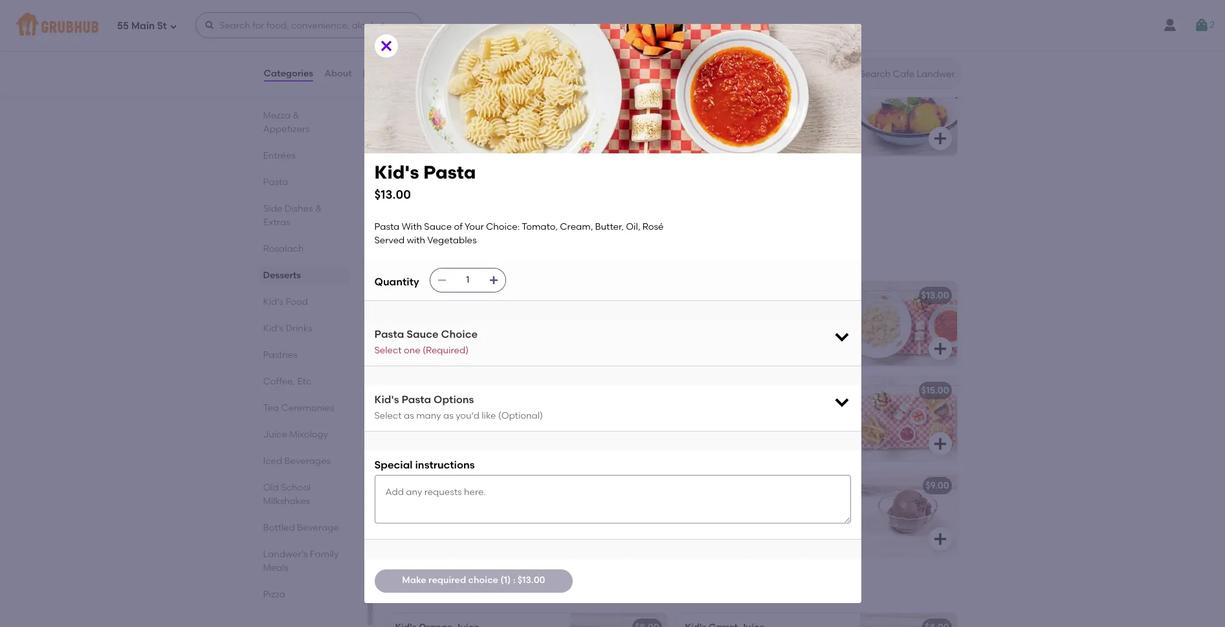 Task type: describe. For each thing, give the bounding box(es) containing it.
cut for french
[[426, 417, 440, 428]]

fried halloumi cheese served with a side of vegetables
[[395, 499, 552, 523]]

whipped
[[395, 124, 434, 135]]

side
[[263, 203, 282, 214]]

french
[[729, 417, 757, 428]]

select for pasta
[[374, 345, 402, 356]]

1 vertical spatial butter,
[[759, 321, 787, 332]]

(two
[[474, 175, 496, 186]]

1 vertical spatial pasta with sauce of your choice: tomato, cream, butter, oil, rosé served with vegetables
[[685, 308, 831, 346]]

2 as from the left
[[443, 411, 454, 422]]

drinks inside kid's drinks tab
[[286, 323, 313, 334]]

side dishes & extras tab
[[263, 202, 344, 229]]

st
[[157, 20, 167, 31]]

vegetables inside two mini hamburgers in sesame buns with french fries, ketchup and freshly cut vegetables
[[732, 430, 781, 441]]

cream
[[411, 175, 442, 186]]

freshly for tomato
[[395, 321, 424, 332]]

about button
[[324, 50, 353, 97]]

mezza & appetizers tab
[[263, 109, 344, 136]]

entrées tab
[[263, 149, 344, 162]]

main navigation navigation
[[0, 0, 1225, 50]]

an
[[769, 98, 781, 109]]

dessert
[[395, 80, 429, 91]]

1 vertical spatial with
[[713, 308, 733, 319]]

one
[[404, 345, 421, 356]]

bottled
[[263, 522, 295, 533]]

reviews button
[[362, 50, 400, 97]]

beverage
[[297, 522, 339, 533]]

1 horizontal spatial food
[[422, 251, 456, 267]]

pasta inside pasta tab
[[263, 177, 288, 188]]

kid's sliders image
[[860, 377, 957, 461]]

vanilla
[[395, 111, 425, 122]]

kid's pizza
[[395, 290, 442, 301]]

choice
[[441, 328, 478, 340]]

categories button
[[263, 50, 314, 97]]

two mini hamburgers in sesame buns with french fries, ketchup and freshly cut vegetables
[[685, 403, 838, 441]]

pasta inside pasta sauce choice select one (required)
[[374, 328, 404, 340]]

1 vertical spatial drinks
[[422, 583, 465, 599]]

1 vertical spatial your
[[776, 308, 795, 319]]

1 vertical spatial tomato,
[[685, 321, 721, 332]]

rosalach tab
[[263, 242, 344, 256]]

mango perfume (v) image
[[860, 71, 957, 155]]

old
[[263, 482, 279, 493]]

$12.00
[[632, 80, 659, 91]]

bottled beverage
[[263, 522, 339, 533]]

0 vertical spatial cream,
[[442, 111, 473, 122]]

ice cream scoop (two scoop) button
[[387, 166, 667, 225]]

landwer's family meals
[[263, 549, 339, 574]]

sliders
[[708, 385, 738, 396]]

(1)
[[501, 575, 511, 586]]

$9.00 for 4 pieces of waffle with chocolate + vanilla ice cream, chocolate syrup, whipped cream, strawberry
[[926, 80, 949, 91]]

0 horizontal spatial cream,
[[560, 222, 593, 233]]

ceremonies
[[281, 403, 334, 414]]

kid's halloumi sticks image
[[570, 472, 667, 556]]

kid's chicken tenders image
[[570, 377, 667, 461]]

mozzarella
[[470, 308, 518, 319]]

rosalach
[[263, 243, 304, 254]]

fries, inside with french fries, ketchup,  and freshly cut vegetables
[[450, 403, 471, 414]]

landwer's family meals tab
[[263, 548, 344, 575]]

tea
[[263, 403, 279, 414]]

mezza & appetizers
[[263, 110, 310, 135]]

pieces
[[403, 98, 431, 109]]

with up quantity
[[407, 235, 425, 246]]

of inside 4 pieces of waffle with chocolate + vanilla ice cream, chocolate syrup, whipped cream, strawberry
[[433, 98, 442, 109]]

school
[[281, 482, 311, 493]]

tomato sauce & mozzarella with freshly cut vegetables
[[395, 308, 538, 332]]

1 horizontal spatial rosé
[[806, 321, 827, 332]]

etc
[[297, 376, 311, 387]]

desserts tab
[[263, 269, 344, 282]]

pastries tab
[[263, 348, 344, 362]]

and inside with french fries, ketchup,  and freshly cut vegetables
[[513, 403, 530, 414]]

with inside with french fries, ketchup,  and freshly cut vegetables
[[395, 403, 415, 414]]

perfume
[[719, 80, 756, 91]]

a
[[546, 499, 552, 510]]

halloumi
[[419, 480, 459, 491]]

1 horizontal spatial kid's food
[[385, 251, 456, 267]]

sorbet
[[718, 98, 746, 109]]

extras
[[263, 217, 290, 228]]

you'd
[[456, 411, 480, 422]]

coffee, etc tab
[[263, 375, 344, 388]]

french
[[418, 403, 448, 414]]

berries
[[685, 111, 715, 122]]

pasta inside kid's pasta $13.00
[[424, 161, 476, 183]]

0 vertical spatial vegetables
[[427, 235, 477, 246]]

many
[[416, 411, 441, 422]]

freshly for with
[[395, 417, 424, 428]]

sauce inside pasta sauce choice select one (required)
[[407, 328, 439, 340]]

mango perfume (v)
[[685, 80, 771, 91]]

instructions
[[415, 459, 475, 471]]

0 vertical spatial waffle
[[431, 80, 460, 91]]

and inside two mini hamburgers in sesame buns with french fries, ketchup and freshly cut vegetables
[[820, 417, 838, 428]]

1 vertical spatial cream,
[[436, 124, 467, 135]]

with french fries, ketchup,  and freshly cut vegetables
[[395, 403, 530, 428]]

ketchup,
[[473, 403, 511, 414]]

svg image inside main navigation navigation
[[204, 20, 215, 30]]

waffle inside 4 pieces of waffle with chocolate + vanilla ice cream, chocolate syrup, whipped cream, strawberry
[[444, 98, 473, 109]]

juice
[[263, 429, 287, 440]]

pasta inside kid's pasta options select as many as you'd like (optional)
[[402, 393, 431, 406]]

side
[[395, 512, 413, 523]]

0 vertical spatial tomato,
[[522, 222, 558, 233]]

kid's chicken tenders
[[395, 385, 492, 396]]

kid's inside tab
[[263, 296, 284, 307]]

cheese
[[459, 499, 491, 510]]

bottled beverage tab
[[263, 521, 344, 535]]

:
[[513, 575, 516, 586]]

with down "kid's pasta" at the top
[[718, 335, 736, 346]]

food inside tab
[[286, 296, 308, 307]]

appetizers
[[263, 124, 310, 135]]

meals
[[263, 563, 289, 574]]

sesame
[[792, 403, 826, 414]]

4 pieces of waffle with chocolate + vanilla ice cream, chocolate syrup, whipped cream, strawberry
[[395, 98, 549, 135]]

old school milkshakes
[[263, 482, 311, 507]]

scoop
[[444, 175, 472, 186]]

0 vertical spatial with
[[402, 222, 422, 233]]

tenders
[[457, 385, 492, 396]]

freshly inside two mini hamburgers in sesame buns with french fries, ketchup and freshly cut vegetables
[[685, 430, 714, 441]]

0 vertical spatial pizza
[[419, 290, 442, 301]]

kid's drinks inside kid's drinks tab
[[263, 323, 313, 334]]

ice cream scoop (two scoop)
[[395, 175, 529, 186]]

dishes
[[284, 203, 313, 214]]

dessert waffle image
[[570, 71, 667, 155]]

syrup,
[[522, 111, 548, 122]]

ketchup
[[782, 417, 818, 428]]

ice
[[395, 175, 409, 186]]

55
[[117, 20, 129, 31]]

of inside fried halloumi cheese served with a side of vegetables
[[415, 512, 424, 523]]

array
[[783, 98, 806, 109]]

0 vertical spatial oil,
[[626, 222, 641, 233]]

mango for mango perfume (v)
[[685, 80, 716, 91]]

choice
[[468, 575, 498, 586]]

sticks
[[461, 480, 487, 491]]

mezza
[[263, 110, 291, 121]]

main
[[131, 20, 155, 31]]

kid's inside kid's pasta options select as many as you'd like (optional)
[[374, 393, 399, 406]]

iced beverages
[[263, 456, 331, 467]]

kid's pasta image
[[860, 282, 957, 366]]

iced
[[263, 456, 282, 467]]

with inside two mini hamburgers in sesame buns with french fries, ketchup and freshly cut vegetables
[[709, 417, 727, 428]]

& for side
[[315, 203, 322, 214]]

desserts inside "tab"
[[263, 270, 301, 281]]



Task type: vqa. For each thing, say whether or not it's contained in the screenshot.
1600 Pennsylvania Avenue NW
no



Task type: locate. For each thing, give the bounding box(es) containing it.
like
[[482, 411, 496, 422]]

$9.00 inside $9.00 button
[[926, 480, 949, 491]]

0 horizontal spatial tomato,
[[522, 222, 558, 233]]

vegetables down options
[[442, 417, 491, 428]]

0 horizontal spatial kid's drinks
[[263, 323, 313, 334]]

kid's drinks
[[263, 323, 313, 334], [385, 583, 465, 599]]

2 mango from the top
[[685, 98, 716, 109]]

0 horizontal spatial vegetables
[[427, 235, 477, 246]]

0 vertical spatial butter,
[[595, 222, 624, 233]]

with left a
[[525, 499, 544, 510]]

kid's orange juice image
[[570, 614, 667, 627]]

pizza
[[419, 290, 442, 301], [263, 589, 285, 600]]

tomato, down "kid's pasta" at the top
[[685, 321, 721, 332]]

0 horizontal spatial oil,
[[626, 222, 641, 233]]

1 horizontal spatial butter,
[[759, 321, 787, 332]]

0 horizontal spatial butter,
[[595, 222, 624, 233]]

kid's food inside tab
[[263, 296, 308, 307]]

1 vertical spatial rosé
[[806, 321, 827, 332]]

coffee, etc
[[263, 376, 311, 387]]

0 vertical spatial cream,
[[560, 222, 593, 233]]

kid's food tab
[[263, 295, 344, 309]]

1 horizontal spatial &
[[315, 203, 322, 214]]

0 vertical spatial kid's drinks
[[263, 323, 313, 334]]

side dishes & extras
[[263, 203, 322, 228]]

of inside mango sorbet with an array of berries
[[808, 98, 817, 109]]

1 vertical spatial served
[[685, 335, 716, 346]]

juice mixology tab
[[263, 428, 344, 441]]

vegetables down mozzarella
[[442, 321, 491, 332]]

pizza down meals
[[263, 589, 285, 600]]

kid's drinks tab
[[263, 322, 344, 335]]

mango for mango sorbet with an array of berries
[[685, 98, 716, 109]]

2 select from the top
[[374, 411, 402, 422]]

2 vertical spatial with
[[395, 403, 415, 414]]

kid's
[[685, 385, 706, 396]]

kid's pasta $13.00
[[374, 161, 476, 202]]

1 vertical spatial food
[[286, 296, 308, 307]]

0 horizontal spatial choice:
[[486, 222, 520, 233]]

tomato,
[[522, 222, 558, 233], [685, 321, 721, 332]]

desserts up dessert
[[385, 41, 443, 57]]

food
[[422, 251, 456, 267], [286, 296, 308, 307]]

with left "an"
[[749, 98, 767, 109]]

quantity
[[374, 276, 419, 288]]

old school milkshakes tab
[[263, 481, 344, 508]]

& right dishes
[[315, 203, 322, 214]]

1 horizontal spatial tomato,
[[685, 321, 721, 332]]

vegetables down halloumi
[[426, 512, 475, 523]]

0 vertical spatial rosé
[[643, 222, 664, 233]]

hamburgers
[[726, 403, 780, 414]]

with inside 4 pieces of waffle with chocolate + vanilla ice cream, chocolate syrup, whipped cream, strawberry
[[475, 98, 493, 109]]

1 vertical spatial pizza
[[263, 589, 285, 600]]

with inside fried halloumi cheese served with a side of vegetables
[[525, 499, 544, 510]]

2 button
[[1194, 14, 1215, 37]]

kid's sliders
[[685, 385, 738, 396]]

cut down the french
[[716, 430, 730, 441]]

2 vertical spatial &
[[461, 308, 468, 319]]

make
[[402, 575, 426, 586]]

categories
[[264, 68, 313, 79]]

$13.00 inside kid's pasta $13.00
[[374, 187, 411, 202]]

served down "kid's pasta" at the top
[[685, 335, 716, 346]]

1 horizontal spatial desserts
[[385, 41, 443, 57]]

waffle down dessert waffle
[[444, 98, 473, 109]]

$13.00
[[374, 187, 411, 202], [632, 290, 659, 301], [922, 290, 949, 301], [518, 575, 545, 586]]

served right cheese
[[493, 499, 523, 510]]

0 horizontal spatial served
[[374, 235, 405, 246]]

$9.00 for fried halloumi cheese served with a side of vegetables
[[926, 480, 949, 491]]

1 horizontal spatial choice:
[[797, 308, 831, 319]]

& inside side dishes & extras
[[315, 203, 322, 214]]

0 horizontal spatial kid's food
[[263, 296, 308, 307]]

drinks left choice
[[422, 583, 465, 599]]

pasta tab
[[263, 175, 344, 189]]

1 vertical spatial freshly
[[395, 417, 424, 428]]

2 vertical spatial freshly
[[685, 430, 714, 441]]

and
[[513, 403, 530, 414], [820, 417, 838, 428]]

svg image
[[204, 20, 215, 30], [642, 131, 658, 146], [933, 131, 948, 146], [437, 275, 447, 285], [833, 393, 851, 411], [933, 531, 948, 547]]

butter,
[[595, 222, 624, 233], [759, 321, 787, 332]]

desserts down rosalach
[[263, 270, 301, 281]]

1 horizontal spatial as
[[443, 411, 454, 422]]

entrées
[[263, 150, 296, 161]]

select left many
[[374, 411, 402, 422]]

$9.00 button
[[677, 472, 957, 556]]

freshly down 'tomato'
[[395, 321, 424, 332]]

served
[[374, 235, 405, 246], [685, 335, 716, 346], [493, 499, 523, 510]]

1 mango from the top
[[685, 80, 716, 91]]

family
[[310, 549, 339, 560]]

svg image inside 2 button
[[1194, 17, 1210, 33]]

vegetables inside fried halloumi cheese served with a side of vegetables
[[426, 512, 475, 523]]

0 vertical spatial freshly
[[395, 321, 424, 332]]

special
[[374, 459, 413, 471]]

fries,
[[450, 403, 471, 414], [760, 417, 780, 428]]

sauce inside tomato sauce & mozzarella with freshly cut vegetables
[[431, 308, 459, 319]]

2 horizontal spatial served
[[685, 335, 716, 346]]

drinks
[[286, 323, 313, 334], [422, 583, 465, 599]]

1 vertical spatial mango
[[685, 98, 716, 109]]

(v)
[[758, 80, 771, 91]]

search icon image
[[839, 66, 855, 82]]

1 $9.00 from the top
[[926, 80, 949, 91]]

0 horizontal spatial fries,
[[450, 403, 471, 414]]

cut down 'french'
[[426, 417, 440, 428]]

1 horizontal spatial fries,
[[760, 417, 780, 428]]

svg image
[[1194, 17, 1210, 33], [169, 22, 177, 30], [378, 38, 394, 54], [489, 275, 499, 285], [833, 327, 851, 346], [933, 341, 948, 357], [642, 436, 658, 452], [933, 436, 948, 452], [642, 531, 658, 547]]

4
[[395, 98, 400, 109]]

1 horizontal spatial kid's drinks
[[385, 583, 465, 599]]

food up kid's drinks tab
[[286, 296, 308, 307]]

0 horizontal spatial &
[[293, 110, 300, 121]]

1 vertical spatial cut
[[426, 417, 440, 428]]

served up quantity
[[374, 235, 405, 246]]

kid's drinks left choice
[[385, 583, 465, 599]]

1 horizontal spatial and
[[820, 417, 838, 428]]

1 horizontal spatial served
[[493, 499, 523, 510]]

freshly inside with french fries, ketchup,  and freshly cut vegetables
[[395, 417, 424, 428]]

sauce
[[424, 222, 452, 233], [431, 308, 459, 319], [735, 308, 763, 319], [407, 328, 439, 340]]

with
[[402, 222, 422, 233], [713, 308, 733, 319], [395, 403, 415, 414]]

1 horizontal spatial pasta with sauce of your choice: tomato, cream, butter, oil, rosé served with vegetables
[[685, 308, 831, 346]]

0 horizontal spatial as
[[404, 411, 414, 422]]

fries, down the hamburgers
[[760, 417, 780, 428]]

kid's halloumi sticks
[[395, 480, 487, 491]]

fries, inside two mini hamburgers in sesame buns with french fries, ketchup and freshly cut vegetables
[[760, 417, 780, 428]]

mango
[[685, 80, 716, 91], [685, 98, 716, 109]]

select left one in the bottom of the page
[[374, 345, 402, 356]]

with down mini
[[709, 417, 727, 428]]

mini
[[705, 403, 724, 414]]

kid's food up kid's drinks tab
[[263, 296, 308, 307]]

make required choice (1) : $13.00
[[402, 575, 545, 586]]

tea ceremonies tab
[[263, 401, 344, 415]]

chicken
[[419, 385, 455, 396]]

1 vertical spatial $9.00
[[926, 480, 949, 491]]

0 vertical spatial drinks
[[286, 323, 313, 334]]

1 vertical spatial fries,
[[760, 417, 780, 428]]

strawberry
[[469, 124, 516, 135]]

as down options
[[443, 411, 454, 422]]

0 vertical spatial served
[[374, 235, 405, 246]]

vegetables down the french
[[732, 430, 781, 441]]

pasta with sauce of your choice: tomato, cream, butter, oil, rosé served with vegetables
[[374, 222, 666, 246], [685, 308, 831, 346]]

your
[[465, 222, 484, 233], [776, 308, 795, 319]]

pastries
[[263, 350, 298, 361]]

Search Cafe Landwer search field
[[859, 68, 958, 80]]

pizza inside tab
[[263, 589, 285, 600]]

$9.00
[[926, 80, 949, 91], [926, 480, 949, 491]]

pasta sauce choice select one (required)
[[374, 328, 478, 356]]

2 horizontal spatial &
[[461, 308, 468, 319]]

select inside kid's pasta options select as many as you'd like (optional)
[[374, 411, 402, 422]]

0 vertical spatial desserts
[[385, 41, 443, 57]]

2
[[1210, 19, 1215, 30]]

with inside mango sorbet with an array of berries
[[749, 98, 767, 109]]

chocolate
[[495, 98, 542, 109]]

cut inside tomato sauce & mozzarella with freshly cut vegetables
[[426, 321, 440, 332]]

cut
[[426, 321, 440, 332], [426, 417, 440, 428], [716, 430, 730, 441]]

0 vertical spatial pasta with sauce of your choice: tomato, cream, butter, oil, rosé served with vegetables
[[374, 222, 666, 246]]

tomato, down scoop) at left top
[[522, 222, 558, 233]]

kid's inside kid's pasta $13.00
[[374, 161, 419, 183]]

1 vertical spatial and
[[820, 417, 838, 428]]

mango inside mango sorbet with an array of berries
[[685, 98, 716, 109]]

2 vertical spatial served
[[493, 499, 523, 510]]

0 horizontal spatial and
[[513, 403, 530, 414]]

& inside tomato sauce & mozzarella with freshly cut vegetables
[[461, 308, 468, 319]]

kid's food up quantity
[[385, 251, 456, 267]]

about
[[324, 68, 352, 79]]

0 vertical spatial $9.00
[[926, 80, 949, 91]]

kid's pasta
[[685, 290, 735, 301]]

1 horizontal spatial cream,
[[723, 321, 756, 332]]

0 vertical spatial cut
[[426, 321, 440, 332]]

0 vertical spatial your
[[465, 222, 484, 233]]

kid's inside tab
[[263, 323, 284, 334]]

1 horizontal spatial oil,
[[789, 321, 804, 332]]

0 horizontal spatial drinks
[[286, 323, 313, 334]]

55 main st
[[117, 20, 167, 31]]

cut for sauce
[[426, 321, 440, 332]]

vegetables inside with french fries, ketchup,  and freshly cut vegetables
[[442, 417, 491, 428]]

0 vertical spatial mango
[[685, 80, 716, 91]]

fries, down tenders
[[450, 403, 471, 414]]

0 vertical spatial and
[[513, 403, 530, 414]]

chocolate
[[475, 111, 520, 122]]

1 horizontal spatial pizza
[[419, 290, 442, 301]]

(optional)
[[498, 411, 543, 422]]

& for tomato
[[461, 308, 468, 319]]

cut down 'tomato'
[[426, 321, 440, 332]]

iced beverages tab
[[263, 454, 344, 468]]

&
[[293, 110, 300, 121], [315, 203, 322, 214], [461, 308, 468, 319]]

2 vertical spatial cut
[[716, 430, 730, 441]]

and down sesame
[[820, 417, 838, 428]]

drinks down the kid's food tab
[[286, 323, 313, 334]]

0 horizontal spatial food
[[286, 296, 308, 307]]

1 vertical spatial vegetables
[[738, 335, 788, 346]]

kid's food
[[385, 251, 456, 267], [263, 296, 308, 307]]

with down kid's pasta $13.00
[[402, 222, 422, 233]]

food up input item quantity number field
[[422, 251, 456, 267]]

1 horizontal spatial vegetables
[[738, 335, 788, 346]]

cut inside two mini hamburgers in sesame buns with french fries, ketchup and freshly cut vegetables
[[716, 430, 730, 441]]

freshly down 'french'
[[395, 417, 424, 428]]

+
[[544, 98, 549, 109]]

mixology
[[289, 429, 328, 440]]

with up chocolate
[[475, 98, 493, 109]]

(required)
[[423, 345, 469, 356]]

waffle
[[431, 80, 460, 91], [444, 98, 473, 109]]

pasta
[[424, 161, 476, 183], [263, 177, 288, 188], [374, 222, 400, 233], [709, 290, 735, 301], [685, 308, 710, 319], [374, 328, 404, 340], [402, 393, 431, 406]]

$15.00
[[922, 385, 949, 396]]

cream, down ice
[[436, 124, 467, 135]]

1 vertical spatial kid's drinks
[[385, 583, 465, 599]]

0 vertical spatial fries,
[[450, 403, 471, 414]]

0 vertical spatial select
[[374, 345, 402, 356]]

Input item quantity number field
[[454, 269, 482, 292]]

kid's pasta options select as many as you'd like (optional)
[[374, 393, 543, 422]]

cut inside with french fries, ketchup,  and freshly cut vegetables
[[426, 417, 440, 428]]

freshly inside tomato sauce & mozzarella with freshly cut vegetables
[[395, 321, 424, 332]]

and right ketchup,
[[513, 403, 530, 414]]

scoop)
[[498, 175, 529, 186]]

0 vertical spatial &
[[293, 110, 300, 121]]

vegetables inside tomato sauce & mozzarella with freshly cut vegetables
[[442, 321, 491, 332]]

& inside the mezza & appetizers
[[293, 110, 300, 121]]

0 horizontal spatial rosé
[[643, 222, 664, 233]]

landwer's
[[263, 549, 308, 560]]

special instructions
[[374, 459, 475, 471]]

kid's carrot juice image
[[860, 614, 957, 627]]

0 horizontal spatial desserts
[[263, 270, 301, 281]]

1 vertical spatial select
[[374, 411, 402, 422]]

pizza up 'tomato'
[[419, 290, 442, 301]]

of
[[433, 98, 442, 109], [808, 98, 817, 109], [454, 222, 463, 233], [765, 308, 774, 319], [415, 512, 424, 523]]

ice cream (2 scoops) image
[[860, 472, 957, 556]]

1 horizontal spatial drinks
[[422, 583, 465, 599]]

1 horizontal spatial your
[[776, 308, 795, 319]]

0 horizontal spatial pasta with sauce of your choice: tomato, cream, butter, oil, rosé served with vegetables
[[374, 222, 666, 246]]

served inside fried halloumi cheese served with a side of vegetables
[[493, 499, 523, 510]]

as
[[404, 411, 414, 422], [443, 411, 454, 422]]

0 vertical spatial kid's food
[[385, 251, 456, 267]]

& up choice
[[461, 308, 468, 319]]

pizza tab
[[263, 588, 344, 601]]

as left many
[[404, 411, 414, 422]]

dessert waffle
[[395, 80, 460, 91]]

1 as from the left
[[404, 411, 414, 422]]

1 vertical spatial choice:
[[797, 308, 831, 319]]

pasta with sauce of your choice: tomato, cream, butter, oil, rosé served with vegetables down scoop) at left top
[[374, 222, 666, 246]]

required
[[429, 575, 466, 586]]

select for kid's
[[374, 411, 402, 422]]

with down "kid's pasta" at the top
[[713, 308, 733, 319]]

& up appetizers
[[293, 110, 300, 121]]

with inside tomato sauce & mozzarella with freshly cut vegetables
[[520, 308, 538, 319]]

reviews
[[363, 68, 399, 79]]

with left many
[[395, 403, 415, 414]]

select inside pasta sauce choice select one (required)
[[374, 345, 402, 356]]

juice mixology
[[263, 429, 328, 440]]

2 $9.00 from the top
[[926, 480, 949, 491]]

in
[[782, 403, 790, 414]]

0 horizontal spatial your
[[465, 222, 484, 233]]

two
[[685, 403, 703, 414]]

freshly
[[395, 321, 424, 332], [395, 417, 424, 428], [685, 430, 714, 441]]

Special instructions text field
[[374, 475, 851, 523]]

1 vertical spatial desserts
[[263, 270, 301, 281]]

fried
[[395, 499, 417, 510]]

1 select from the top
[[374, 345, 402, 356]]

kid's drinks up pastries
[[263, 323, 313, 334]]

tomato
[[395, 308, 429, 319]]

with right mozzarella
[[520, 308, 538, 319]]

cream,
[[442, 111, 473, 122], [436, 124, 467, 135]]

1 vertical spatial cream,
[[723, 321, 756, 332]]

kid's pizza image
[[570, 282, 667, 366]]

1 vertical spatial kid's food
[[263, 296, 308, 307]]

pasta with sauce of your choice: tomato, cream, butter, oil, rosé served with vegetables down "kid's pasta" at the top
[[685, 308, 831, 346]]

0 horizontal spatial pizza
[[263, 589, 285, 600]]

freshly down buns
[[685, 430, 714, 441]]

0 vertical spatial food
[[422, 251, 456, 267]]

milkshakes
[[263, 496, 310, 507]]

1 vertical spatial &
[[315, 203, 322, 214]]

0 vertical spatial choice:
[[486, 222, 520, 233]]

waffle right dessert
[[431, 80, 460, 91]]

1 vertical spatial oil,
[[789, 321, 804, 332]]

cream, right ice
[[442, 111, 473, 122]]



